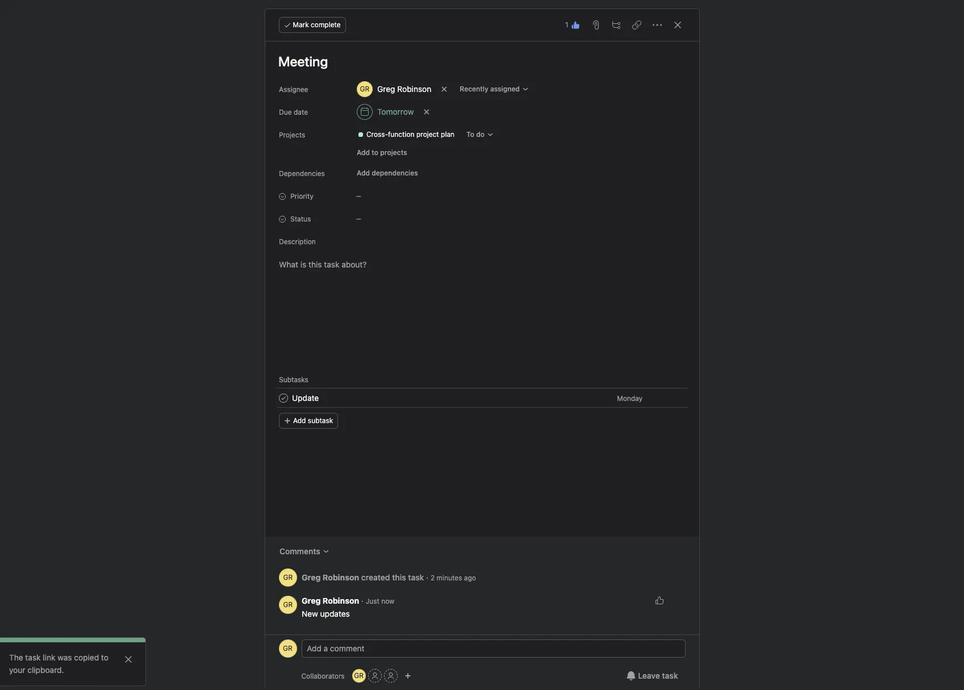 Task type: vqa. For each thing, say whether or not it's contained in the screenshot.
"Portfolios"
no



Task type: locate. For each thing, give the bounding box(es) containing it.
to down cross-
[[372, 148, 378, 157]]

—
[[356, 193, 361, 199], [356, 215, 361, 222]]

greg robinson button
[[352, 79, 436, 99]]

1 vertical spatial greg
[[302, 573, 320, 582]]

add for add to projects
[[357, 148, 370, 157]]

greg up new
[[302, 596, 320, 606]]

add to projects
[[357, 148, 407, 157]]

· left 2
[[426, 573, 428, 582]]

monday button
[[617, 394, 643, 403]]

— down — dropdown button
[[356, 215, 361, 222]]

task for leave task
[[662, 671, 678, 681]]

1 vertical spatial greg robinson link
[[302, 596, 359, 606]]

add or remove collaborators image
[[404, 673, 411, 680]]

projects
[[279, 131, 305, 139]]

robinson
[[397, 84, 431, 94], [322, 573, 359, 582], [322, 596, 359, 606]]

0 horizontal spatial task
[[25, 653, 41, 663]]

add for add dependencies
[[357, 169, 370, 177]]

assigned
[[490, 85, 520, 93]]

new
[[302, 609, 318, 619]]

— up — popup button at top left
[[356, 193, 361, 199]]

0 vertical spatial task
[[408, 573, 424, 582]]

description
[[279, 238, 316, 246]]

add left subtask
[[293, 417, 306, 425]]

greg robinson · just now
[[302, 596, 394, 606]]

complete
[[311, 20, 341, 29]]

plan
[[441, 130, 454, 139]]

to inside the task link was copied to your clipboard.
[[101, 653, 108, 663]]

robinson inside dropdown button
[[397, 84, 431, 94]]

assignee
[[279, 85, 308, 94]]

do
[[476, 130, 484, 139]]

1 — from the top
[[356, 193, 361, 199]]

1 vertical spatial add
[[357, 169, 370, 177]]

greg for greg robinson
[[377, 84, 395, 94]]

gr button
[[279, 569, 297, 587], [279, 596, 297, 614], [279, 640, 297, 658], [352, 669, 366, 683]]

remove assignee image
[[441, 86, 448, 93]]

0 vertical spatial to
[[372, 148, 378, 157]]

was
[[58, 653, 72, 663]]

1 vertical spatial —
[[356, 215, 361, 222]]

add subtask button
[[279, 413, 338, 429]]

add down add to projects "button"
[[357, 169, 370, 177]]

status
[[290, 215, 311, 223]]

cross-function project plan link
[[353, 129, 459, 140]]

greg inside dropdown button
[[377, 84, 395, 94]]

0 vertical spatial greg
[[377, 84, 395, 94]]

— for status
[[356, 215, 361, 222]]

add to projects button
[[352, 145, 412, 161]]

main content
[[265, 41, 699, 635]]

robinson up greg robinson · just now
[[322, 573, 359, 582]]

2 vertical spatial greg
[[302, 596, 320, 606]]

1 horizontal spatial to
[[372, 148, 378, 157]]

0 horizontal spatial to
[[101, 653, 108, 663]]

leave
[[638, 671, 660, 681]]

task inside button
[[662, 671, 678, 681]]

add
[[357, 148, 370, 157], [357, 169, 370, 177], [293, 417, 306, 425]]

mark
[[293, 20, 309, 29]]

· left just
[[361, 596, 363, 606]]

add inside "button"
[[357, 148, 370, 157]]

gr
[[283, 573, 293, 582], [283, 601, 293, 609], [283, 644, 293, 653], [354, 672, 364, 680]]

task inside the task link was copied to your clipboard.
[[25, 653, 41, 663]]

the
[[9, 653, 23, 663]]

0 likes. click to like this task image
[[655, 596, 664, 605]]

greg robinson link for ·
[[302, 596, 359, 606]]

2 horizontal spatial task
[[662, 671, 678, 681]]

projects
[[380, 148, 407, 157]]

greg robinson link
[[302, 573, 359, 582], [302, 596, 359, 606]]

collapse task pane image
[[673, 20, 682, 30]]

robinson for greg robinson · just now
[[322, 596, 359, 606]]

collaborators
[[302, 672, 345, 681]]

robinson up clear due date image on the left top of page
[[397, 84, 431, 94]]

1 vertical spatial robinson
[[322, 573, 359, 582]]

Task Name text field
[[271, 48, 686, 74]]

1 vertical spatial task
[[25, 653, 41, 663]]

2 vertical spatial add
[[293, 417, 306, 425]]

task left 2
[[408, 573, 424, 582]]

— button
[[352, 188, 420, 204]]

1 horizontal spatial ·
[[426, 573, 428, 582]]

add for add subtask
[[293, 417, 306, 425]]

attachments: add a file to this task, meeting image
[[591, 20, 600, 30]]

1 vertical spatial to
[[101, 653, 108, 663]]

0 vertical spatial —
[[356, 193, 361, 199]]

add down cross-
[[357, 148, 370, 157]]

greg robinson link up new updates
[[302, 596, 359, 606]]

due
[[279, 108, 292, 117]]

greg up the tomorrow dropdown button
[[377, 84, 395, 94]]

0 vertical spatial add
[[357, 148, 370, 157]]

your
[[9, 666, 25, 675]]

task
[[408, 573, 424, 582], [25, 653, 41, 663], [662, 671, 678, 681]]

add dependencies button
[[352, 165, 423, 181]]

robinson up 'updates'
[[322, 596, 359, 606]]

0 horizontal spatial ·
[[361, 596, 363, 606]]

2 — from the top
[[356, 215, 361, 222]]

completed image
[[276, 392, 290, 405]]

2 vertical spatial task
[[662, 671, 678, 681]]

recently assigned button
[[455, 81, 534, 97]]

main content containing greg robinson
[[265, 41, 699, 635]]

task left link
[[25, 653, 41, 663]]

mark complete button
[[279, 17, 346, 33]]

2 vertical spatial robinson
[[322, 596, 359, 606]]

dependencies
[[372, 169, 418, 177]]

1
[[565, 20, 569, 29]]

copy task link image
[[632, 20, 641, 30]]

1 greg robinson link from the top
[[302, 573, 359, 582]]

priority
[[290, 192, 313, 201]]

0 vertical spatial ·
[[426, 573, 428, 582]]

to
[[372, 148, 378, 157], [101, 653, 108, 663]]

to right copied
[[101, 653, 108, 663]]

greg
[[377, 84, 395, 94], [302, 573, 320, 582], [302, 596, 320, 606]]

— inside — popup button
[[356, 215, 361, 222]]

subtask
[[308, 417, 333, 425]]

greg down comments dropdown button on the bottom of page
[[302, 573, 320, 582]]

0 vertical spatial greg robinson link
[[302, 573, 359, 582]]

2 greg robinson link from the top
[[302, 596, 359, 606]]

meeting dialog
[[265, 9, 699, 691]]

0 vertical spatial robinson
[[397, 84, 431, 94]]

recently assigned
[[460, 85, 520, 93]]

greg robinson link up greg robinson · just now
[[302, 573, 359, 582]]

task right leave
[[662, 671, 678, 681]]

·
[[426, 573, 428, 582], [361, 596, 363, 606]]

— inside — dropdown button
[[356, 193, 361, 199]]



Task type: describe. For each thing, give the bounding box(es) containing it.
Task Name text field
[[292, 392, 319, 405]]

dependencies
[[279, 169, 325, 178]]

just
[[366, 597, 379, 606]]

tomorrow button
[[352, 102, 419, 122]]

1 vertical spatial ·
[[361, 596, 363, 606]]

robinson for greg robinson
[[397, 84, 431, 94]]

— button
[[352, 211, 420, 227]]

close image
[[124, 655, 133, 664]]

to do
[[466, 130, 484, 139]]

cross-
[[366, 130, 388, 139]]

clear due date image
[[423, 109, 430, 115]]

new updates
[[302, 609, 350, 619]]

1 horizontal spatial task
[[408, 573, 424, 582]]

add dependencies
[[357, 169, 418, 177]]

link
[[43, 653, 55, 663]]

this
[[392, 573, 406, 582]]

created
[[361, 573, 390, 582]]

the task link was copied to your clipboard.
[[9, 653, 108, 675]]

comments button
[[272, 542, 337, 562]]

cross-function project plan
[[366, 130, 454, 139]]

to do button
[[461, 127, 499, 143]]

greg robinson
[[377, 84, 431, 94]]

updates
[[320, 609, 350, 619]]

ago
[[464, 574, 476, 582]]

tomorrow
[[377, 107, 414, 117]]

now
[[381, 597, 394, 606]]

minutes
[[437, 574, 462, 582]]

mark complete
[[293, 20, 341, 29]]

robinson for greg robinson created this task · 2 minutes ago
[[322, 573, 359, 582]]

Completed checkbox
[[276, 392, 290, 405]]

greg robinson link for created
[[302, 573, 359, 582]]

greg for greg robinson created this task · 2 minutes ago
[[302, 573, 320, 582]]

comments
[[279, 547, 320, 556]]

— for priority
[[356, 193, 361, 199]]

clipboard.
[[27, 666, 64, 675]]

to
[[466, 130, 474, 139]]

task for the task link was copied to your clipboard.
[[25, 653, 41, 663]]

date
[[294, 108, 308, 117]]

more actions for this task image
[[653, 20, 662, 30]]

recently
[[460, 85, 488, 93]]

due date
[[279, 108, 308, 117]]

copied
[[74, 653, 99, 663]]

1 button
[[562, 17, 583, 33]]

greg for greg robinson · just now
[[302, 596, 320, 606]]

add subtask image
[[612, 20, 621, 30]]

function
[[388, 130, 414, 139]]

2
[[431, 574, 435, 582]]

subtasks
[[279, 376, 308, 384]]

monday
[[617, 394, 643, 403]]

to inside "button"
[[372, 148, 378, 157]]

leave task button
[[620, 666, 686, 687]]

greg robinson created this task · 2 minutes ago
[[302, 573, 476, 582]]

add subtask
[[293, 417, 333, 425]]

project
[[416, 130, 439, 139]]

leave task
[[638, 671, 678, 681]]



